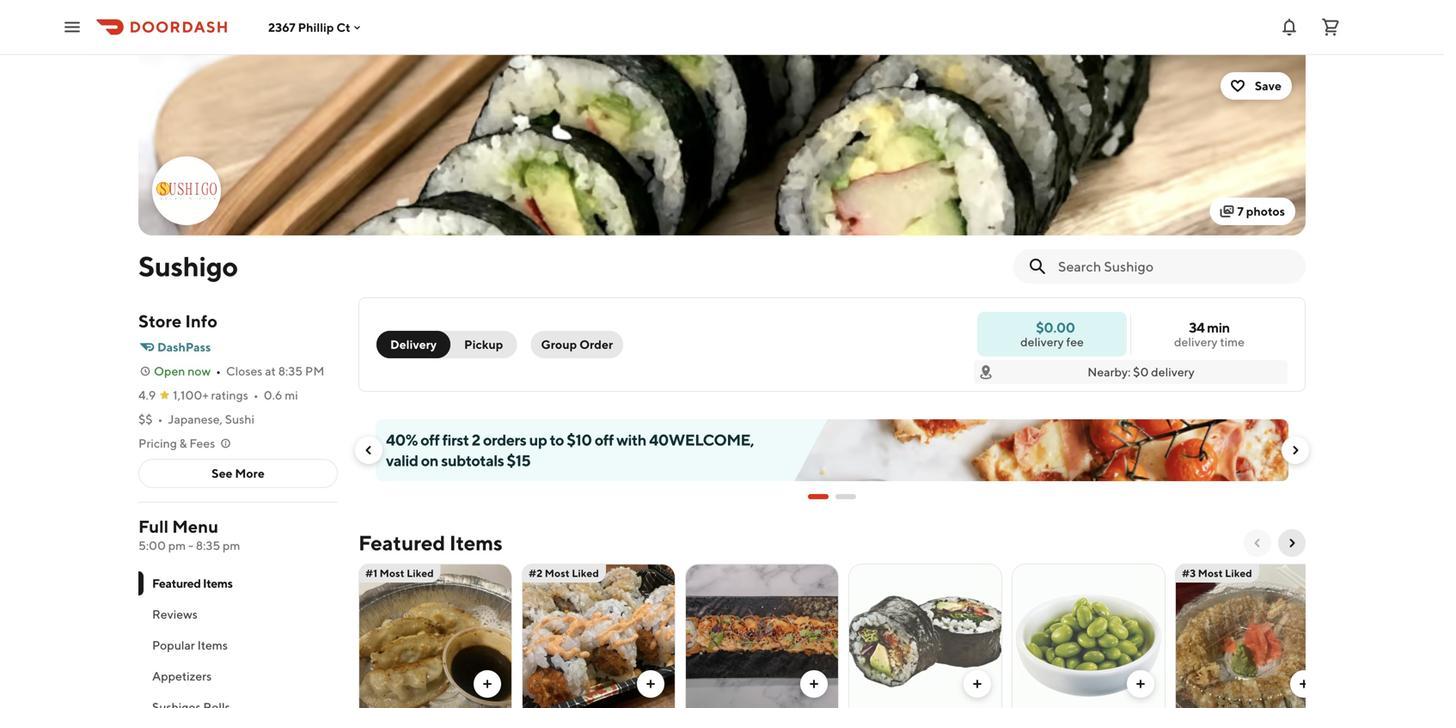 Task type: vqa. For each thing, say whether or not it's contained in the screenshot.
•
yes



Task type: locate. For each thing, give the bounding box(es) containing it.
3 add item to cart image from the left
[[1134, 678, 1148, 691]]

#3 most liked button
[[1176, 564, 1329, 709]]

1 vertical spatial •
[[254, 388, 259, 402]]

add item to cart image inside #2 most liked button
[[644, 678, 658, 691]]

4 add item to cart image from the left
[[1298, 678, 1311, 691]]

4.9
[[138, 388, 156, 402]]

appetizers button
[[138, 661, 338, 692]]

see more
[[212, 467, 265, 481]]

1 horizontal spatial liked
[[572, 568, 599, 580]]

liked for #2 most liked
[[572, 568, 599, 580]]

liked inside button
[[572, 568, 599, 580]]

0 items, open order cart image
[[1321, 17, 1342, 37]]

• left 0.6 on the bottom left
[[254, 388, 259, 402]]

add item to cart image inside '#3 most liked' button
[[1298, 678, 1311, 691]]

featured
[[359, 531, 445, 556], [152, 577, 201, 591]]

• closes at 8:35 pm
[[216, 364, 325, 378]]

1 horizontal spatial •
[[216, 364, 221, 378]]

pm
[[305, 364, 325, 378]]

featured up reviews
[[152, 577, 201, 591]]

most for #1
[[380, 568, 405, 580]]

next button of carousel image
[[1289, 444, 1303, 457], [1286, 537, 1299, 550]]

$15
[[507, 451, 531, 470]]

8:35 right the -
[[196, 539, 220, 553]]

0 horizontal spatial off
[[421, 431, 440, 449]]

add item to cart image inside #1 most liked button
[[481, 678, 494, 691]]

0 horizontal spatial add item to cart image
[[481, 678, 494, 691]]

1 horizontal spatial featured items
[[359, 531, 503, 556]]

off right $10
[[595, 431, 614, 449]]

delivery
[[1021, 335, 1064, 349], [1175, 335, 1218, 349], [1152, 365, 1195, 379]]

notification bell image
[[1280, 17, 1300, 37]]

0 vertical spatial 8:35
[[278, 364, 303, 378]]

#2 most liked
[[529, 568, 599, 580]]

2367
[[268, 20, 296, 34]]

#1
[[365, 568, 378, 580]]

1 vertical spatial featured
[[152, 577, 201, 591]]

items right "popular"
[[197, 639, 228, 653]]

to
[[550, 431, 564, 449]]

2 horizontal spatial most
[[1199, 568, 1223, 580]]

$$ • japanese, sushi
[[138, 412, 255, 427]]

featured items up #1 most liked
[[359, 531, 503, 556]]

1 horizontal spatial most
[[545, 568, 570, 580]]

featured items up reviews
[[152, 577, 233, 591]]

0 horizontal spatial featured items
[[152, 577, 233, 591]]

most
[[380, 568, 405, 580], [545, 568, 570, 580], [1199, 568, 1223, 580]]

1 horizontal spatial featured
[[359, 531, 445, 556]]

pricing & fees button
[[138, 435, 232, 452]]

min
[[1208, 319, 1230, 336]]

off up on
[[421, 431, 440, 449]]

• right the $$
[[158, 412, 163, 427]]

most for #3
[[1199, 568, 1223, 580]]

sushigo
[[138, 250, 238, 282]]

popular items button
[[138, 630, 338, 661]]

1 vertical spatial 8:35
[[196, 539, 220, 553]]

nearby: $0 delivery
[[1088, 365, 1195, 379]]

1 most from the left
[[380, 568, 405, 580]]

items up reviews button
[[203, 577, 233, 591]]

now
[[188, 364, 211, 378]]

2 horizontal spatial •
[[254, 388, 259, 402]]

liked
[[407, 568, 434, 580], [572, 568, 599, 580], [1226, 568, 1253, 580]]

gyoza image
[[359, 564, 512, 709]]

add item to cart image for california roll image
[[971, 678, 985, 691]]

1 liked from the left
[[407, 568, 434, 580]]

8:35 right at
[[278, 364, 303, 378]]

0 horizontal spatial 8:35
[[196, 539, 220, 553]]

up
[[529, 431, 547, 449]]

items inside button
[[197, 639, 228, 653]]

1 horizontal spatial add item to cart image
[[807, 678, 821, 691]]

3 liked from the left
[[1226, 568, 1253, 580]]

store info
[[138, 311, 218, 332]]

0 vertical spatial items
[[450, 531, 503, 556]]

1 horizontal spatial pm
[[223, 539, 240, 553]]

34 min delivery time
[[1175, 319, 1245, 349]]

pm right the -
[[223, 539, 240, 553]]

#2
[[529, 568, 543, 580]]

40% off first 2 orders up to $10 off with 40welcome, valid on subtotals $15
[[386, 431, 754, 470]]

2 liked from the left
[[572, 568, 599, 580]]

2 add item to cart image from the left
[[807, 678, 821, 691]]

items down the subtotals
[[450, 531, 503, 556]]

liked down featured items heading
[[407, 568, 434, 580]]

dashpass
[[157, 340, 211, 354]]

$0.00
[[1036, 319, 1076, 336]]

2 most from the left
[[545, 568, 570, 580]]

full
[[138, 517, 169, 537]]

0 horizontal spatial pm
[[168, 539, 186, 553]]

0 horizontal spatial most
[[380, 568, 405, 580]]

at
[[265, 364, 276, 378]]

Item Search search field
[[1059, 257, 1293, 276]]

items inside heading
[[450, 531, 503, 556]]

most right the #3
[[1199, 568, 1223, 580]]

2 vertical spatial items
[[197, 639, 228, 653]]

items
[[450, 531, 503, 556], [203, 577, 233, 591], [197, 639, 228, 653]]

0 vertical spatial featured
[[359, 531, 445, 556]]

1 add item to cart image from the left
[[481, 678, 494, 691]]

1 vertical spatial next button of carousel image
[[1286, 537, 1299, 550]]

$0.00 delivery fee
[[1021, 319, 1084, 349]]

5:00
[[138, 539, 166, 553]]

0 horizontal spatial liked
[[407, 568, 434, 580]]

$$
[[138, 412, 153, 427]]

see
[[212, 467, 233, 481]]

store
[[138, 311, 182, 332]]

delivery inside 34 min delivery time
[[1175, 335, 1218, 349]]

0 horizontal spatial featured
[[152, 577, 201, 591]]

add item to cart image
[[644, 678, 658, 691], [971, 678, 985, 691], [1134, 678, 1148, 691], [1298, 678, 1311, 691]]

featured up #1 most liked
[[359, 531, 445, 556]]

time
[[1221, 335, 1245, 349]]

california roll image
[[850, 564, 1002, 709]]

2 add item to cart image from the left
[[971, 678, 985, 691]]

group
[[541, 338, 577, 352]]

delivery inside $0.00 delivery fee
[[1021, 335, 1064, 349]]

delivery right $0
[[1152, 365, 1195, 379]]

delivery left fee
[[1021, 335, 1064, 349]]

0.6
[[264, 388, 282, 402]]

0 vertical spatial featured items
[[359, 531, 503, 556]]

delivery left time
[[1175, 335, 1218, 349]]

open menu image
[[62, 17, 83, 37]]

1 horizontal spatial off
[[595, 431, 614, 449]]

volcano roll image
[[686, 564, 838, 709]]

featured items
[[359, 531, 503, 556], [152, 577, 233, 591]]

see more button
[[139, 460, 337, 488]]

add item to cart image
[[481, 678, 494, 691], [807, 678, 821, 691]]

pm left the -
[[168, 539, 186, 553]]

0 horizontal spatial •
[[158, 412, 163, 427]]

1 vertical spatial featured items
[[152, 577, 233, 591]]

most right #1
[[380, 568, 405, 580]]

Delivery radio
[[377, 331, 451, 359]]

liked down previous button of carousel image
[[1226, 568, 1253, 580]]

8:35
[[278, 364, 303, 378], [196, 539, 220, 553]]

group order button
[[531, 331, 624, 359]]

Pickup radio
[[440, 331, 517, 359]]

sushigo image
[[138, 55, 1306, 236], [154, 158, 219, 224]]

•
[[216, 364, 221, 378], [254, 388, 259, 402], [158, 412, 163, 427]]

most right #2
[[545, 568, 570, 580]]

• right now
[[216, 364, 221, 378]]

3 most from the left
[[1199, 568, 1223, 580]]

popular items
[[152, 639, 228, 653]]

most inside button
[[545, 568, 570, 580]]

add item to cart image for 'edamame' image
[[1134, 678, 1148, 691]]

2 off from the left
[[595, 431, 614, 449]]

0 vertical spatial next button of carousel image
[[1289, 444, 1303, 457]]

pm
[[168, 539, 186, 553], [223, 539, 240, 553]]

1 add item to cart image from the left
[[644, 678, 658, 691]]

menu
[[172, 517, 219, 537]]

most for #2
[[545, 568, 570, 580]]

2 horizontal spatial liked
[[1226, 568, 1253, 580]]

pricing & fees
[[138, 436, 215, 451]]

liked right #2
[[572, 568, 599, 580]]

first
[[442, 431, 469, 449]]



Task type: describe. For each thing, give the bounding box(es) containing it.
40welcome,
[[649, 431, 754, 449]]

1 horizontal spatial 8:35
[[278, 364, 303, 378]]

with
[[617, 431, 647, 449]]

fees
[[190, 436, 215, 451]]

delivery
[[390, 338, 437, 352]]

on
[[421, 451, 439, 470]]

featured items heading
[[359, 530, 503, 557]]

nearby:
[[1088, 365, 1131, 379]]

#3
[[1182, 568, 1196, 580]]

previous button of carousel image
[[362, 444, 376, 457]]

&
[[179, 436, 187, 451]]

featured inside heading
[[359, 531, 445, 556]]

open now
[[154, 364, 211, 378]]

fee
[[1067, 335, 1084, 349]]

spicy tuna roll image
[[523, 564, 675, 709]]

ratings
[[211, 388, 248, 402]]

subtotals
[[441, 451, 504, 470]]

more
[[235, 467, 265, 481]]

valid
[[386, 451, 418, 470]]

info
[[185, 311, 218, 332]]

appetizers
[[152, 669, 212, 684]]

delivery for nearby:
[[1152, 365, 1195, 379]]

1 pm from the left
[[168, 539, 186, 553]]

add item to cart image for spicy tuna roll image
[[644, 678, 658, 691]]

7 photos
[[1238, 204, 1286, 218]]

1 vertical spatial items
[[203, 577, 233, 591]]

2 vertical spatial •
[[158, 412, 163, 427]]

40%
[[386, 431, 418, 449]]

0.6 mi
[[264, 388, 298, 402]]

#1 most liked
[[365, 568, 434, 580]]

$10
[[567, 431, 592, 449]]

closes
[[226, 364, 263, 378]]

reviews button
[[138, 599, 338, 630]]

edamame image
[[1013, 564, 1165, 709]]

mi
[[285, 388, 298, 402]]

save
[[1255, 79, 1282, 93]]

0 vertical spatial •
[[216, 364, 221, 378]]

pricing
[[138, 436, 177, 451]]

2
[[472, 431, 480, 449]]

group order
[[541, 338, 613, 352]]

8:35 inside full menu 5:00 pm - 8:35 pm
[[196, 539, 220, 553]]

1 off from the left
[[421, 431, 440, 449]]

2 pm from the left
[[223, 539, 240, 553]]

order methods option group
[[377, 331, 517, 359]]

reviews
[[152, 608, 198, 622]]

photos
[[1247, 204, 1286, 218]]

liked for #1 most liked
[[407, 568, 434, 580]]

-
[[188, 539, 193, 553]]

phillip
[[298, 20, 334, 34]]

crunch roll image
[[1176, 564, 1329, 709]]

34
[[1190, 319, 1205, 336]]

#2 most liked button
[[522, 564, 676, 709]]

previous button of carousel image
[[1251, 537, 1265, 550]]

2367 phillip ct
[[268, 20, 351, 34]]

add item to cart image for crunch roll image
[[1298, 678, 1311, 691]]

1,100+
[[173, 388, 209, 402]]

open
[[154, 364, 185, 378]]

order
[[580, 338, 613, 352]]

7
[[1238, 204, 1244, 218]]

orders
[[483, 431, 527, 449]]

full menu 5:00 pm - 8:35 pm
[[138, 517, 240, 553]]

delivery for 34
[[1175, 335, 1218, 349]]

liked for #3 most liked
[[1226, 568, 1253, 580]]

sushi
[[225, 412, 255, 427]]

add item to cart image for volcano roll image
[[807, 678, 821, 691]]

japanese,
[[168, 412, 223, 427]]

save button
[[1221, 72, 1293, 100]]

$0
[[1134, 365, 1149, 379]]

select promotional banner element
[[808, 482, 857, 513]]

7 photos button
[[1210, 198, 1296, 225]]

ct
[[337, 20, 351, 34]]

pickup
[[464, 338, 503, 352]]

2367 phillip ct button
[[268, 20, 364, 34]]

#3 most liked
[[1182, 568, 1253, 580]]

add item to cart image for gyoza image
[[481, 678, 494, 691]]

#1 most liked button
[[359, 564, 513, 709]]

popular
[[152, 639, 195, 653]]

1,100+ ratings •
[[173, 388, 259, 402]]



